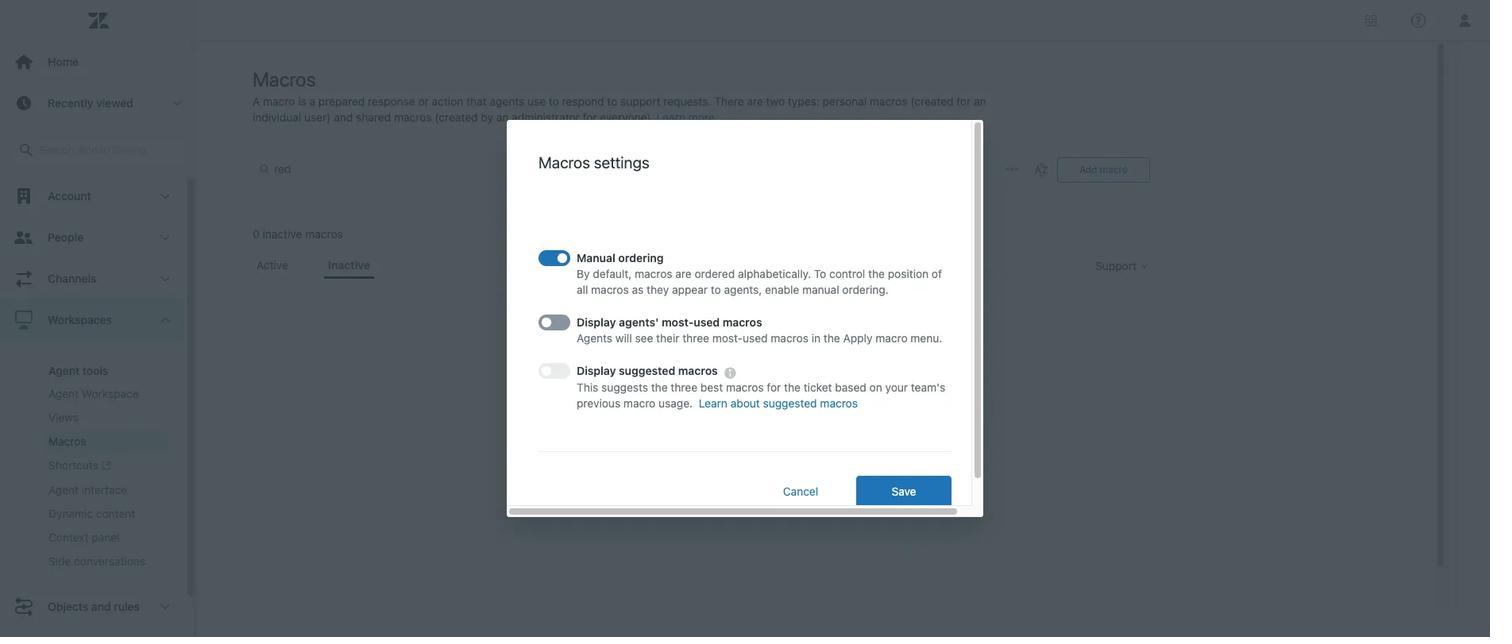 Task type: vqa. For each thing, say whether or not it's contained in the screenshot.
CONTEXT
yes



Task type: describe. For each thing, give the bounding box(es) containing it.
macros element
[[48, 434, 86, 450]]

side conversations link
[[42, 550, 168, 574]]

zendesk products image
[[1366, 15, 1377, 26]]

views element
[[48, 410, 79, 426]]

shortcuts
[[48, 458, 98, 472]]

dynamic content link
[[42, 502, 168, 526]]

workspaces group
[[0, 341, 184, 587]]

shortcuts link
[[42, 454, 168, 479]]

shortcuts element
[[48, 458, 111, 475]]

side conversations element
[[48, 554, 145, 570]]

agent tools element
[[48, 364, 108, 377]]

agent interface element
[[48, 483, 127, 498]]

agent workspace element
[[48, 386, 139, 402]]

agent workspace link
[[42, 382, 168, 406]]

dynamic content
[[48, 507, 135, 521]]

context panel element
[[48, 530, 120, 546]]

macros
[[48, 435, 86, 448]]

views
[[48, 411, 79, 424]]

agent tools
[[48, 364, 108, 377]]

interface
[[82, 483, 127, 497]]

primary element
[[0, 0, 197, 637]]

dynamic
[[48, 507, 93, 521]]

agent for agent tools
[[48, 364, 80, 377]]

macros link
[[42, 430, 168, 454]]

side conversations
[[48, 555, 145, 568]]



Task type: locate. For each thing, give the bounding box(es) containing it.
context panel link
[[42, 526, 168, 550]]

views link
[[42, 406, 168, 430]]

0 vertical spatial agent
[[48, 364, 80, 377]]

agent up dynamic
[[48, 483, 79, 497]]

2 vertical spatial agent
[[48, 483, 79, 497]]

help image
[[1412, 13, 1426, 27]]

workspaces button
[[0, 300, 184, 341]]

agent inside "agent interface" 'element'
[[48, 483, 79, 497]]

1 agent from the top
[[48, 364, 80, 377]]

tree item containing workspaces
[[0, 300, 184, 587]]

agent interface link
[[42, 479, 168, 502]]

Search Admin Center field
[[39, 143, 176, 157]]

agent workspace
[[48, 387, 139, 400]]

dynamic content element
[[48, 506, 135, 522]]

agent for agent workspace
[[48, 387, 79, 400]]

agent inside "agent workspace" element
[[48, 387, 79, 400]]

2 agent from the top
[[48, 387, 79, 400]]

agent for agent interface
[[48, 483, 79, 497]]

tree item
[[0, 300, 184, 587]]

agent
[[48, 364, 80, 377], [48, 387, 79, 400], [48, 483, 79, 497]]

content
[[96, 507, 135, 521]]

tree item inside primary element
[[0, 300, 184, 587]]

None search field
[[2, 134, 195, 166]]

conversations
[[74, 555, 145, 568]]

workspace
[[82, 387, 139, 400]]

context
[[48, 531, 89, 545]]

context panel
[[48, 531, 120, 545]]

panel
[[92, 531, 120, 545]]

1 vertical spatial agent
[[48, 387, 79, 400]]

agent up views
[[48, 387, 79, 400]]

workspaces
[[48, 313, 112, 327]]

side
[[48, 555, 71, 568]]

agent left tools
[[48, 364, 80, 377]]

3 agent from the top
[[48, 483, 79, 497]]

agent interface
[[48, 483, 127, 497]]

none search field inside primary element
[[2, 134, 195, 166]]

tools
[[82, 364, 108, 377]]



